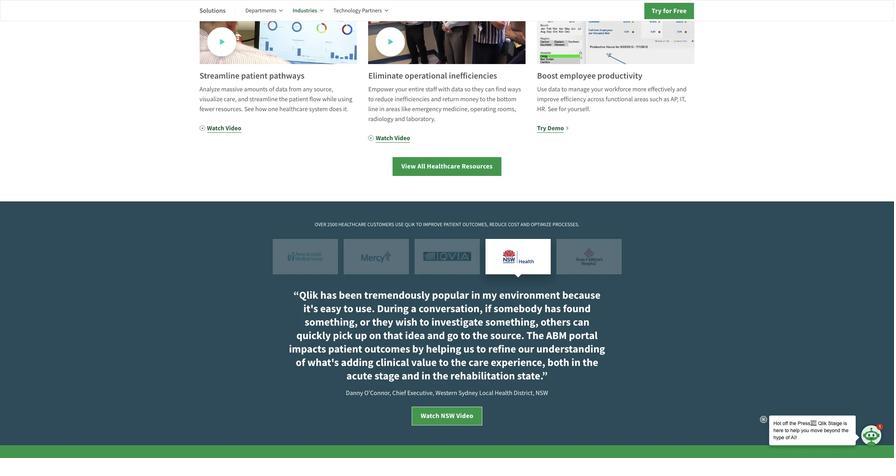 Task type: locate. For each thing, give the bounding box(es) containing it.
reduce
[[375, 95, 393, 103], [489, 222, 507, 228]]

they right the or
[[372, 316, 393, 330]]

0 horizontal spatial see
[[244, 105, 254, 113]]

0 horizontal spatial inefficiencies
[[395, 95, 430, 103]]

departments link
[[245, 2, 283, 19]]

nsw down danny o'connor, chief executive, western sydney local health district, nsw
[[441, 412, 455, 421]]

popular
[[432, 289, 469, 303]]

data right use on the top right
[[548, 85, 560, 94]]

of inside "qlik has been tremendously popular in my environment because it's easy to use. during a conversation, if somebody has found something, or they wish to investigate something, others can quickly pick up on that idea and go to the source. the abm portal impacts patient outcomes by helping us to refine our understanding of what's adding clinical value to the care experience, both in the acute stage and in the rehabilitation state."
[[296, 356, 305, 370]]

try left the demo
[[537, 124, 546, 133]]

0 vertical spatial reduce
[[375, 95, 393, 103]]

1 vertical spatial inefficiencies
[[395, 95, 430, 103]]

1 your from the left
[[395, 85, 407, 94]]

for left "free"
[[663, 6, 672, 15]]

healthcare right 2500
[[338, 222, 366, 228]]

across
[[587, 95, 604, 103]]

patient inside "qlik has been tremendously popular in my environment because it's easy to use. during a conversation, if somebody has found something, or they wish to investigate something, others can quickly pick up on that idea and go to the source. the abm portal impacts patient outcomes by helping us to refine our understanding of what's adding clinical value to the care experience, both in the acute stage and in the rehabilitation state."
[[328, 343, 362, 357]]

1 horizontal spatial see
[[548, 105, 558, 113]]

state."
[[517, 370, 548, 384]]

view all healthcare resources
[[401, 162, 493, 171]]

watch video link for eliminate
[[368, 133, 410, 143]]

has
[[320, 289, 337, 303], [545, 302, 561, 316]]

the up operating on the right top of the page
[[487, 95, 496, 103]]

watch video down "radiology"
[[376, 134, 410, 143]]

system
[[309, 105, 328, 113]]

watch nsw video
[[421, 412, 473, 421]]

2 horizontal spatial video
[[456, 412, 473, 421]]

watch
[[207, 124, 224, 133], [376, 134, 393, 143], [421, 412, 439, 421]]

0 horizontal spatial for
[[559, 105, 566, 113]]

as
[[664, 95, 669, 103]]

watch for eliminate operational inefficiencies
[[376, 134, 393, 143]]

video inside the quotes carousel region
[[456, 412, 473, 421]]

1 vertical spatial watch
[[376, 134, 393, 143]]

see inside analyze massive amounts of data from any source, visualize care, and streamline the patient flow while using fewer resources. see how one healthcare system does it.
[[244, 105, 254, 113]]

1 see from the left
[[244, 105, 254, 113]]

how
[[255, 105, 267, 113]]

inefficiencies inside empower your entire staff with data so they can find ways to reduce inefficiencies and return money to the bottom line in areas like emergency medicine, operating rooms, radiology and laboratory.
[[395, 95, 430, 103]]

can inside empower your entire staff with data so they can find ways to reduce inefficiencies and return money to the bottom line in areas like emergency medicine, operating rooms, radiology and laboratory.
[[485, 85, 495, 94]]

0 horizontal spatial watch
[[207, 124, 224, 133]]

1 vertical spatial they
[[372, 316, 393, 330]]

1 vertical spatial can
[[573, 316, 589, 330]]

healthcare down from
[[279, 105, 308, 113]]

clinical
[[376, 356, 409, 370]]

ways
[[508, 85, 521, 94]]

0 vertical spatial for
[[663, 6, 672, 15]]

"qlik
[[293, 289, 318, 303]]

try inside 'try demo' link
[[537, 124, 546, 133]]

your up across
[[591, 85, 603, 94]]

improve right "qlik"
[[423, 222, 443, 228]]

0 vertical spatial inefficiencies
[[449, 70, 497, 82]]

watch video down resources.
[[207, 124, 241, 133]]

areas
[[634, 95, 648, 103], [386, 105, 400, 113]]

improve down use on the top right
[[537, 95, 559, 103]]

1 horizontal spatial watch video
[[376, 134, 410, 143]]

0 horizontal spatial reduce
[[375, 95, 393, 103]]

data
[[276, 85, 288, 94], [451, 85, 463, 94], [548, 85, 560, 94]]

video down sydney
[[456, 412, 473, 421]]

watch down fewer at the left of page
[[207, 124, 224, 133]]

0 vertical spatial they
[[472, 85, 484, 94]]

0 horizontal spatial improve
[[423, 222, 443, 228]]

the right streamline
[[279, 95, 288, 103]]

2 something, from the left
[[485, 316, 539, 330]]

2 see from the left
[[548, 105, 558, 113]]

0 horizontal spatial can
[[485, 85, 495, 94]]

and inside analyze massive amounts of data from any source, visualize care, and streamline the patient flow while using fewer resources. see how one healthcare system does it.
[[238, 95, 248, 103]]

carousel controls region
[[199, 239, 695, 275]]

1 horizontal spatial video
[[394, 134, 410, 143]]

watch video link down "radiology"
[[368, 133, 410, 143]]

1 horizontal spatial areas
[[634, 95, 648, 103]]

technology
[[333, 7, 361, 14]]

0 horizontal spatial watch video
[[207, 124, 241, 133]]

so
[[465, 85, 471, 94]]

medicine,
[[443, 105, 469, 113]]

use.
[[355, 302, 375, 316]]

any
[[303, 85, 313, 94]]

0 horizontal spatial of
[[269, 85, 274, 94]]

hr.
[[537, 105, 546, 113]]

2 your from the left
[[591, 85, 603, 94]]

0 horizontal spatial healthcare
[[279, 105, 308, 113]]

abm
[[546, 329, 567, 343]]

over 2500 healthcare customers use qlik to improve patient outcomes, reduce cost and optimize processes.
[[315, 222, 579, 228]]

0 vertical spatial healthcare
[[279, 105, 308, 113]]

something,
[[305, 316, 358, 330], [485, 316, 539, 330]]

on
[[369, 329, 381, 343]]

while
[[322, 95, 337, 103]]

conversation,
[[419, 302, 483, 316]]

0 vertical spatial nsw
[[536, 390, 548, 398]]

effectively
[[648, 85, 675, 94]]

solutions menu bar
[[199, 2, 398, 19]]

for
[[663, 6, 672, 15], [559, 105, 566, 113]]

streamline
[[249, 95, 278, 103]]

of left what's
[[296, 356, 305, 370]]

0 vertical spatial try
[[652, 6, 662, 15]]

reduce down empower
[[375, 95, 393, 103]]

source,
[[314, 85, 333, 94]]

1 horizontal spatial they
[[472, 85, 484, 94]]

patient
[[241, 70, 268, 82], [289, 95, 308, 103], [444, 222, 461, 228], [328, 343, 362, 357]]

1 horizontal spatial watch
[[376, 134, 393, 143]]

1 vertical spatial of
[[296, 356, 305, 370]]

1 horizontal spatial nsw
[[536, 390, 548, 398]]

streamline
[[199, 70, 239, 82]]

watch video for eliminate
[[376, 134, 410, 143]]

0 horizontal spatial your
[[395, 85, 407, 94]]

0 vertical spatial video
[[226, 124, 241, 133]]

watch for streamline patient pathways
[[207, 124, 224, 133]]

patient left outcomes,
[[444, 222, 461, 228]]

1 horizontal spatial reduce
[[489, 222, 507, 228]]

empower
[[368, 85, 394, 94]]

our
[[518, 343, 534, 357]]

areas down more
[[634, 95, 648, 103]]

outcomes
[[364, 343, 410, 357]]

0 vertical spatial can
[[485, 85, 495, 94]]

patient up acute
[[328, 343, 362, 357]]

healthcare
[[279, 105, 308, 113], [338, 222, 366, 228]]

areas inside empower your entire staff with data so they can find ways to reduce inefficiencies and return money to the bottom line in areas like emergency medicine, operating rooms, radiology and laboratory.
[[386, 105, 400, 113]]

1 horizontal spatial for
[[663, 6, 672, 15]]

0 horizontal spatial try
[[537, 124, 546, 133]]

and up the it,
[[676, 85, 687, 94]]

experience,
[[491, 356, 545, 370]]

resources
[[462, 162, 493, 171]]

for down efficiency
[[559, 105, 566, 113]]

2 data from the left
[[451, 85, 463, 94]]

view all healthcare resources link
[[393, 157, 502, 176]]

2 vertical spatial watch
[[421, 412, 439, 421]]

1 horizontal spatial inefficiencies
[[449, 70, 497, 82]]

watch inside the quotes carousel region
[[421, 412, 439, 421]]

1 horizontal spatial your
[[591, 85, 603, 94]]

watch video link for streamline
[[199, 123, 241, 133]]

see right the "hr."
[[548, 105, 558, 113]]

data left so
[[451, 85, 463, 94]]

areas left like
[[386, 105, 400, 113]]

and right care,
[[238, 95, 248, 103]]

patient up amounts
[[241, 70, 268, 82]]

see for employee
[[548, 105, 558, 113]]

1 horizontal spatial try
[[652, 6, 662, 15]]

analyze massive amounts of data from any source, visualize care, and streamline the patient flow while using fewer resources. see how one healthcare system does it.
[[199, 85, 352, 113]]

flow
[[309, 95, 321, 103]]

video for streamline
[[226, 124, 241, 133]]

watch video
[[207, 124, 241, 133], [376, 134, 410, 143]]

1 horizontal spatial improve
[[537, 95, 559, 103]]

0 horizontal spatial video
[[226, 124, 241, 133]]

1 vertical spatial areas
[[386, 105, 400, 113]]

watch video link down resources.
[[199, 123, 241, 133]]

0 vertical spatial of
[[269, 85, 274, 94]]

source.
[[490, 329, 524, 343]]

0 vertical spatial watch
[[207, 124, 224, 133]]

watch down executive,
[[421, 412, 439, 421]]

1 horizontal spatial of
[[296, 356, 305, 370]]

quotes carousel region
[[0, 239, 894, 426]]

try left "free"
[[652, 6, 662, 15]]

video down resources.
[[226, 124, 241, 133]]

1 horizontal spatial watch video link
[[368, 133, 410, 143]]

2 vertical spatial video
[[456, 412, 473, 421]]

the
[[527, 329, 544, 343]]

resources.
[[216, 105, 243, 113]]

mercy logo image
[[343, 239, 409, 275]]

has left been
[[320, 289, 337, 303]]

"qlik has been tremendously popular in my environment because it's easy to use. during a conversation, if somebody has found something, or they wish to investigate something, others can quickly pick up on that idea and go to the source. the abm portal impacts patient outcomes by helping us to refine our understanding of what's adding clinical value to the care experience, both in the acute stage and in the rehabilitation state."
[[289, 289, 605, 384]]

to right "qlik"
[[416, 222, 422, 228]]

1 vertical spatial improve
[[423, 222, 443, 228]]

3 data from the left
[[548, 85, 560, 94]]

they
[[472, 85, 484, 94], [372, 316, 393, 330]]

more
[[632, 85, 647, 94]]

0 horizontal spatial nsw
[[441, 412, 455, 421]]

stage
[[375, 370, 400, 384]]

1 vertical spatial watch video
[[376, 134, 410, 143]]

can right others
[[573, 316, 589, 330]]

empower your entire staff with data so they can find ways to reduce inefficiencies and return money to the bottom line in areas like emergency medicine, operating rooms, radiology and laboratory.
[[368, 85, 521, 123]]

reduce inside empower your entire staff with data so they can find ways to reduce inefficiencies and return money to the bottom line in areas like emergency medicine, operating rooms, radiology and laboratory.
[[375, 95, 393, 103]]

0 horizontal spatial they
[[372, 316, 393, 330]]

fewer
[[199, 105, 214, 113]]

1 horizontal spatial can
[[573, 316, 589, 330]]

has left found
[[545, 302, 561, 316]]

and left go
[[427, 329, 445, 343]]

of up streamline
[[269, 85, 274, 94]]

inefficiencies
[[449, 70, 497, 82], [395, 95, 430, 103]]

0 vertical spatial areas
[[634, 95, 648, 103]]

data left from
[[276, 85, 288, 94]]

patient down from
[[289, 95, 308, 103]]

2 horizontal spatial data
[[548, 85, 560, 94]]

inefficiencies up so
[[449, 70, 497, 82]]

1 vertical spatial try
[[537, 124, 546, 133]]

to up efficiency
[[562, 85, 567, 94]]

nsw right district,
[[536, 390, 548, 398]]

1 vertical spatial video
[[394, 134, 410, 143]]

to left use.
[[344, 302, 353, 316]]

value
[[411, 356, 437, 370]]

2 horizontal spatial watch
[[421, 412, 439, 421]]

see for patient
[[244, 105, 254, 113]]

use
[[395, 222, 404, 228]]

your left "entire"
[[395, 85, 407, 94]]

using
[[338, 95, 352, 103]]

see inside the use data to manage your workforce more effectively and improve efficiency across functional areas such as ap, it, hr. see for yourself.
[[548, 105, 558, 113]]

idea
[[405, 329, 425, 343]]

video down the laboratory.
[[394, 134, 410, 143]]

bottom
[[497, 95, 517, 103]]

the down portal
[[583, 356, 598, 370]]

see left how
[[244, 105, 254, 113]]

try for try for free
[[652, 6, 662, 15]]

understanding
[[536, 343, 605, 357]]

others
[[541, 316, 571, 330]]

watch down "radiology"
[[376, 134, 393, 143]]

does
[[329, 105, 342, 113]]

0 horizontal spatial something,
[[305, 316, 358, 330]]

try inside try for free link
[[652, 6, 662, 15]]

in left my
[[471, 289, 480, 303]]

your inside the use data to manage your workforce more effectively and improve efficiency across functional areas such as ap, it, hr. see for yourself.
[[591, 85, 603, 94]]

can left find
[[485, 85, 495, 94]]

try for try demo
[[537, 124, 546, 133]]

they right so
[[472, 85, 484, 94]]

workforce
[[604, 85, 631, 94]]

to right value
[[439, 356, 449, 370]]

see
[[244, 105, 254, 113], [548, 105, 558, 113]]

danny
[[346, 390, 363, 398]]

0 vertical spatial watch video
[[207, 124, 241, 133]]

sydney
[[458, 390, 478, 398]]

1 vertical spatial healthcare
[[338, 222, 366, 228]]

0 horizontal spatial watch video link
[[199, 123, 241, 133]]

eliminate operational inefficiencies
[[368, 70, 497, 82]]

1 horizontal spatial data
[[451, 85, 463, 94]]

somebody
[[494, 302, 542, 316]]

reduce left cost on the top
[[489, 222, 507, 228]]

inefficiencies down "entire"
[[395, 95, 430, 103]]

1 data from the left
[[276, 85, 288, 94]]

1 horizontal spatial something,
[[485, 316, 539, 330]]

mercy health logo image
[[414, 239, 480, 275]]

0 horizontal spatial areas
[[386, 105, 400, 113]]

0 horizontal spatial data
[[276, 85, 288, 94]]

in right 'line'
[[379, 105, 384, 113]]

to right a
[[420, 316, 429, 330]]

to up operating on the right top of the page
[[480, 95, 485, 103]]

1 vertical spatial for
[[559, 105, 566, 113]]

acute
[[346, 370, 372, 384]]

0 vertical spatial improve
[[537, 95, 559, 103]]



Task type: describe. For each thing, give the bounding box(es) containing it.
watch nsw video link
[[412, 408, 482, 426]]

0 horizontal spatial has
[[320, 289, 337, 303]]

data inside analyze massive amounts of data from any source, visualize care, and streamline the patient flow while using fewer resources. see how one healthcare system does it.
[[276, 85, 288, 94]]

western
[[436, 390, 457, 398]]

radiology
[[368, 115, 394, 123]]

helping
[[426, 343, 461, 357]]

qlik
[[405, 222, 415, 228]]

investigate
[[431, 316, 483, 330]]

to up 'line'
[[368, 95, 374, 103]]

and down staff
[[431, 95, 441, 103]]

the inside empower your entire staff with data so they can find ways to reduce inefficiencies and return money to the bottom line in areas like emergency medicine, operating rooms, radiology and laboratory.
[[487, 95, 496, 103]]

and up executive,
[[402, 370, 419, 384]]

data inside empower your entire staff with data so they can find ways to reduce inefficiencies and return money to the bottom line in areas like emergency medicine, operating rooms, radiology and laboratory.
[[451, 85, 463, 94]]

portal
[[569, 329, 598, 343]]

return
[[442, 95, 459, 103]]

district,
[[514, 390, 534, 398]]

entire
[[409, 85, 424, 94]]

the left care
[[451, 356, 466, 370]]

for inside the use data to manage your workforce more effectively and improve efficiency across functional areas such as ap, it, hr. see for yourself.
[[559, 105, 566, 113]]

analyze
[[199, 85, 220, 94]]

during
[[377, 302, 409, 316]]

find
[[496, 85, 506, 94]]

care
[[469, 356, 489, 370]]

by
[[412, 343, 424, 357]]

operating
[[470, 105, 496, 113]]

my
[[482, 289, 497, 303]]

refine
[[488, 343, 516, 357]]

1 something, from the left
[[305, 316, 358, 330]]

patient inside analyze massive amounts of data from any source, visualize care, and streamline the patient flow while using fewer resources. see how one healthcare system does it.
[[289, 95, 308, 103]]

employee
[[560, 70, 596, 82]]

in right 'both'
[[571, 356, 581, 370]]

solutions
[[199, 6, 226, 15]]

to right go
[[461, 329, 470, 343]]

laboratory.
[[406, 115, 436, 123]]

what's
[[307, 356, 339, 370]]

improve inside the use data to manage your workforce more effectively and improve efficiency across functional areas such as ap, it, hr. see for yourself.
[[537, 95, 559, 103]]

and down like
[[395, 115, 405, 123]]

nws logo - selected image
[[485, 239, 551, 275]]

to inside the use data to manage your workforce more effectively and improve efficiency across functional areas such as ap, it, hr. see for yourself.
[[562, 85, 567, 94]]

technology partners link
[[333, 2, 388, 19]]

demo
[[548, 124, 564, 133]]

up
[[355, 329, 367, 343]]

1 horizontal spatial healthcare
[[338, 222, 366, 228]]

the up western
[[433, 370, 448, 384]]

efficiency
[[560, 95, 586, 103]]

yourself.
[[568, 105, 590, 113]]

amounts
[[244, 85, 268, 94]]

1 vertical spatial nsw
[[441, 412, 455, 421]]

streamline patient pathways
[[199, 70, 305, 82]]

quickly
[[296, 329, 331, 343]]

and inside the use data to manage your workforce more effectively and improve efficiency across functional areas such as ap, it, hr. see for yourself.
[[676, 85, 687, 94]]

your inside empower your entire staff with data so they can find ways to reduce inefficiencies and return money to the bottom line in areas like emergency medicine, operating rooms, radiology and laboratory.
[[395, 85, 407, 94]]

it.
[[343, 105, 349, 113]]

1 horizontal spatial has
[[545, 302, 561, 316]]

healthcare inside analyze massive amounts of data from any source, visualize care, and streamline the patient flow while using fewer resources. see how one healthcare system does it.
[[279, 105, 308, 113]]

both
[[547, 356, 569, 370]]

to right us
[[476, 343, 486, 357]]

from
[[289, 85, 302, 94]]

view
[[401, 162, 416, 171]]

use data to manage your workforce more effectively and improve efficiency across functional areas such as ap, it, hr. see for yourself.
[[537, 85, 687, 113]]

try demo link
[[537, 123, 569, 133]]

line
[[368, 105, 378, 113]]

health
[[495, 390, 512, 398]]

care,
[[224, 95, 237, 103]]

ap,
[[671, 95, 679, 103]]

partners
[[362, 7, 382, 14]]

of inside analyze massive amounts of data from any source, visualize care, and streamline the patient flow while using fewer resources. see how one healthcare system does it.
[[269, 85, 274, 94]]

local
[[479, 390, 493, 398]]

one
[[268, 105, 278, 113]]

departments
[[245, 7, 276, 14]]

the left refine
[[473, 329, 488, 343]]

adding
[[341, 356, 374, 370]]

boost employee productivity
[[537, 70, 642, 82]]

executive,
[[407, 390, 434, 398]]

productivity
[[597, 70, 642, 82]]

data inside the use data to manage your workforce more effectively and improve efficiency across functional areas such as ap, it, hr. see for yourself.
[[548, 85, 560, 94]]

rehabilitation
[[450, 370, 515, 384]]

technology partners
[[333, 7, 382, 14]]

such
[[650, 95, 662, 103]]

been
[[339, 289, 362, 303]]

anne arundel medical center logo image
[[273, 239, 338, 275]]

1 vertical spatial reduce
[[489, 222, 507, 228]]

all
[[417, 162, 425, 171]]

functional
[[606, 95, 633, 103]]

texas children's hospital logo image
[[556, 239, 622, 275]]

or
[[360, 316, 370, 330]]

outcomes,
[[463, 222, 488, 228]]

healthcare
[[427, 162, 460, 171]]

industries link
[[293, 2, 324, 19]]

and right cost on the top
[[521, 222, 530, 228]]

that
[[383, 329, 403, 343]]

eliminate
[[368, 70, 403, 82]]

can inside "qlik has been tremendously popular in my environment because it's easy to use. during a conversation, if somebody has found something, or they wish to investigate something, others can quickly pick up on that idea and go to the source. the abm portal impacts patient outcomes by helping us to refine our understanding of what's adding clinical value to the care experience, both in the acute stage and in the rehabilitation state."
[[573, 316, 589, 330]]

watch video for streamline
[[207, 124, 241, 133]]

they inside empower your entire staff with data so they can find ways to reduce inefficiencies and return money to the bottom line in areas like emergency medicine, operating rooms, radiology and laboratory.
[[472, 85, 484, 94]]

if
[[485, 302, 491, 316]]

a
[[411, 302, 417, 316]]

danny o'connor, chief executive, western sydney local health district, nsw
[[346, 390, 548, 398]]

money
[[460, 95, 479, 103]]

boost
[[537, 70, 558, 82]]

easy
[[320, 302, 341, 316]]

emergency
[[412, 105, 442, 113]]

video for eliminate
[[394, 134, 410, 143]]

manage
[[568, 85, 590, 94]]

in up executive,
[[422, 370, 431, 384]]

chief
[[392, 390, 406, 398]]

processes.
[[553, 222, 579, 228]]

areas inside the use data to manage your workforce more effectively and improve efficiency across functional areas such as ap, it, hr. see for yourself.
[[634, 95, 648, 103]]

the inside analyze massive amounts of data from any source, visualize care, and streamline the patient flow while using fewer resources. see how one healthcare system does it.
[[279, 95, 288, 103]]

found
[[563, 302, 591, 316]]

in inside empower your entire staff with data so they can find ways to reduce inefficiencies and return money to the bottom line in areas like emergency medicine, operating rooms, radiology and laboratory.
[[379, 105, 384, 113]]

because
[[562, 289, 601, 303]]

it's
[[303, 302, 318, 316]]

staff
[[425, 85, 437, 94]]

they inside "qlik has been tremendously popular in my environment because it's easy to use. during a conversation, if somebody has found something, or they wish to investigate something, others can quickly pick up on that idea and go to the source. the abm portal impacts patient outcomes by helping us to refine our understanding of what's adding clinical value to the care experience, both in the acute stage and in the rehabilitation state."
[[372, 316, 393, 330]]

2500
[[327, 222, 337, 228]]



Task type: vqa. For each thing, say whether or not it's contained in the screenshot.
Support icon
no



